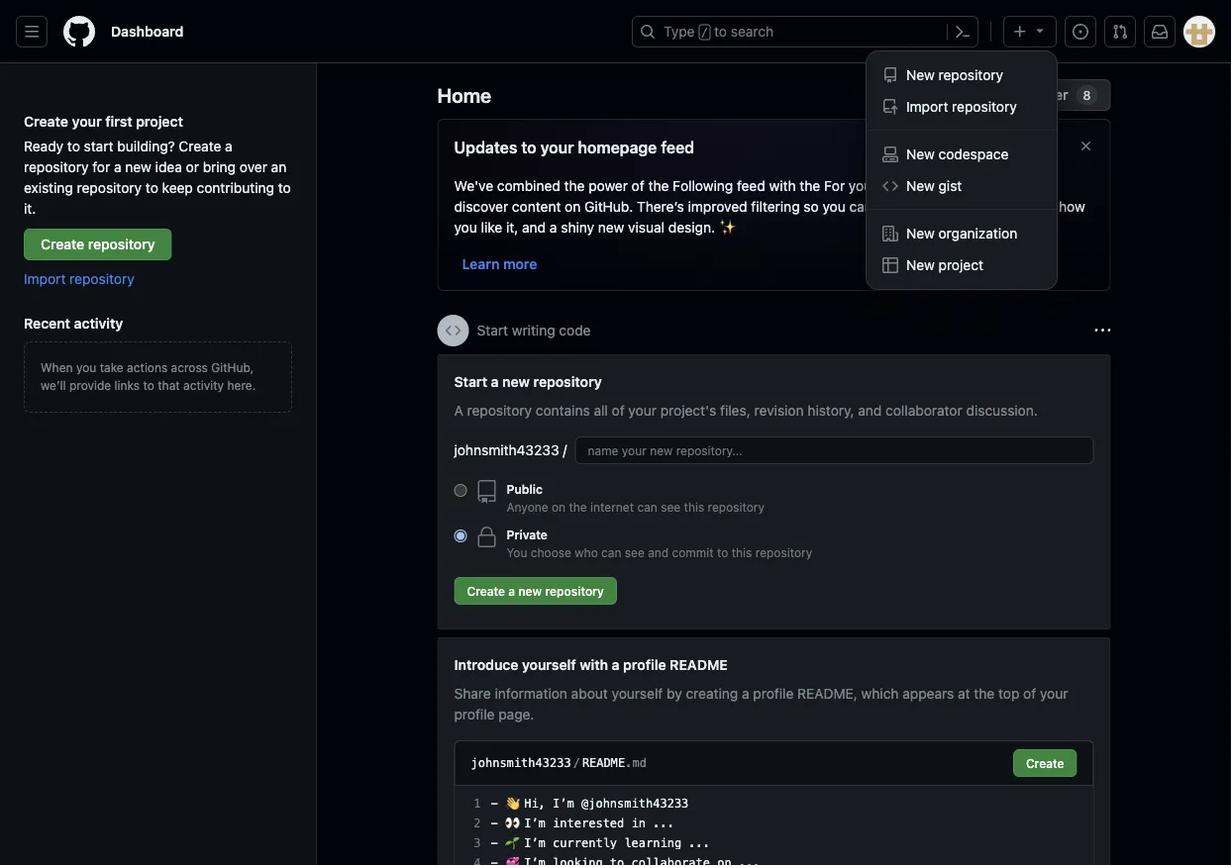 Task type: describe. For each thing, give the bounding box(es) containing it.
new inside we've combined the power of the following feed with the for you feed so there's one place to discover content on github. there's improved filtering so you can customize your feed exactly how you like it, and a shiny new visual design. ✨
[[598, 219, 624, 235]]

plus image
[[1012, 24, 1028, 40]]

see inside public anyone on the internet can see this repository
[[661, 500, 681, 514]]

the up there's at the right top of the page
[[648, 177, 669, 194]]

more
[[503, 256, 537, 272]]

this inside public anyone on the internet can see this repository
[[684, 500, 704, 514]]

2 vertical spatial i'm
[[524, 837, 546, 851]]

the inside share information about yourself by creating a profile readme, which appears at the top of your profile page.
[[974, 685, 995, 702]]

johnsmith43233 for johnsmith43233 / readme .md
[[471, 757, 571, 771]]

notifications image
[[1152, 24, 1168, 40]]

start for start a new repository
[[454, 373, 487, 390]]

this inside the private you choose who can see and commit to this repository
[[732, 546, 752, 560]]

files,
[[720, 402, 750, 418]]

discussion.
[[966, 402, 1038, 418]]

send
[[879, 87, 911, 103]]

history,
[[808, 402, 854, 418]]

private you choose who can see and commit to this repository
[[507, 528, 812, 560]]

feedback
[[915, 87, 975, 103]]

yourself inside share information about yourself by creating a profile readme, which appears at the top of your profile page.
[[612, 685, 663, 702]]

idea
[[155, 158, 182, 175]]

new for new repository
[[906, 67, 935, 83]]

1 vertical spatial profile
[[753, 685, 794, 702]]

a inside share information about yourself by creating a profile readme, which appears at the top of your profile page.
[[742, 685, 749, 702]]

to left search at the top of page
[[714, 23, 727, 40]]

which
[[861, 685, 899, 702]]

github.
[[584, 198, 633, 214]]

the left 'power'
[[564, 177, 585, 194]]

filter
[[1035, 87, 1068, 103]]

filtering
[[751, 198, 800, 214]]

visual
[[628, 219, 665, 235]]

you inside when you take actions across github, we'll provide links to that activity here.
[[76, 361, 96, 374]]

1 vertical spatial ...
[[689, 837, 710, 851]]

building?
[[117, 138, 175, 154]]

and inside the private you choose who can see and commit to this repository
[[648, 546, 669, 560]]

recent
[[24, 315, 70, 331]]

0 horizontal spatial profile
[[454, 706, 495, 723]]

your inside the create a new repository element
[[628, 402, 657, 418]]

1 vertical spatial i'm
[[524, 817, 546, 831]]

create repository
[[41, 236, 155, 253]]

new repository link
[[875, 59, 1049, 91]]

new codespace
[[906, 146, 1009, 162]]

.md
[[625, 757, 647, 771]]

like
[[481, 219, 502, 235]]

search
[[731, 23, 774, 40]]

to down an
[[278, 179, 291, 196]]

in
[[631, 817, 646, 831]]

create a new repository button
[[454, 577, 617, 605]]

create a new repository element
[[454, 371, 1094, 613]]

✨
[[719, 219, 733, 235]]

repo image
[[475, 480, 499, 504]]

share
[[454, 685, 491, 702]]

provide
[[69, 378, 111, 392]]

8
[[1083, 88, 1091, 102]]

a
[[454, 402, 463, 418]]

organization image
[[882, 226, 898, 242]]

0 vertical spatial i'm
[[553, 797, 574, 811]]

1 horizontal spatial readme
[[670, 657, 728, 673]]

learn more
[[462, 256, 537, 272]]

triangle down image
[[1032, 22, 1048, 38]]

0 vertical spatial import repository
[[906, 99, 1017, 115]]

there's
[[637, 198, 684, 214]]

git pull request image
[[1112, 24, 1128, 40]]

your inside create your first project ready to start building? create a repository for a new idea or bring over an existing repository to keep contributing to it.
[[72, 113, 102, 129]]

x image
[[1078, 138, 1094, 154]]

creating
[[686, 685, 738, 702]]

homepage
[[578, 138, 657, 157]]

new organization
[[906, 225, 1017, 242]]

learn more link
[[462, 256, 537, 272]]

one
[[974, 177, 998, 194]]

contains
[[536, 402, 590, 418]]

collaborator
[[886, 402, 962, 418]]

create a new repository
[[467, 584, 604, 598]]

1 - from the top
[[491, 797, 498, 811]]

3
[[474, 837, 481, 851]]

2 - from the top
[[491, 817, 498, 831]]

new for new gist
[[906, 178, 935, 194]]

top
[[998, 685, 1020, 702]]

links
[[114, 378, 140, 392]]

how
[[1059, 198, 1085, 214]]

of inside share information about yourself by creating a profile readme, which appears at the top of your profile page.
[[1023, 685, 1036, 702]]

why am i seeing this? image
[[1095, 323, 1111, 339]]

of for all
[[612, 402, 625, 418]]

see inside the private you choose who can see and commit to this repository
[[625, 546, 645, 560]]

appears
[[903, 685, 954, 702]]

1 vertical spatial and
[[858, 402, 882, 418]]

commit
[[672, 546, 714, 560]]

to inside the private you choose who can see and commit to this repository
[[717, 546, 728, 560]]

keep
[[162, 179, 193, 196]]

actions
[[127, 361, 168, 374]]

none submit inside introduce yourself with a profile readme element
[[1013, 750, 1077, 778]]

type
[[664, 23, 695, 40]]

when you take actions across github, we'll provide links to that activity here.
[[41, 361, 256, 392]]

new down 'writing'
[[502, 373, 530, 390]]

can inside the private you choose who can see and commit to this repository
[[601, 546, 621, 560]]

new for new codespace
[[906, 146, 935, 162]]

lock image
[[475, 526, 499, 550]]

open global navigation menu image
[[24, 24, 40, 40]]

menu containing new repository
[[867, 52, 1057, 289]]

can inside public anyone on the internet can see this repository
[[637, 500, 657, 514]]

of for power
[[632, 177, 645, 194]]

a inside we've combined the power of the following feed with the for you feed so there's one place to discover content on github. there's improved filtering so you can customize your feed exactly how you like it, and a shiny new visual design. ✨
[[550, 219, 557, 235]]

page.
[[498, 706, 534, 723]]

here.
[[227, 378, 256, 392]]

start
[[84, 138, 113, 154]]

create for create a new repository
[[467, 584, 505, 598]]

/ for johnsmith43233 / readme .md
[[573, 757, 580, 771]]

to left keep
[[145, 179, 158, 196]]

new organization link
[[875, 218, 1049, 250]]

there's
[[927, 177, 970, 194]]

type / to search
[[664, 23, 774, 40]]

issue opened image
[[1073, 24, 1089, 40]]

project's
[[660, 402, 716, 418]]

dashboard link
[[103, 16, 192, 48]]

new gist link
[[875, 170, 1049, 202]]

improved
[[688, 198, 747, 214]]

project inside new project button
[[939, 257, 983, 273]]

new project button
[[875, 250, 1049, 281]]

repository inside the private you choose who can see and commit to this repository
[[755, 546, 812, 560]]

repository inside public anyone on the internet can see this repository
[[708, 500, 765, 514]]

import repository link for new repository link
[[875, 91, 1049, 123]]

exactly
[[1010, 198, 1055, 214]]

/ for johnsmith43233 /
[[563, 442, 567, 459]]

combined
[[497, 177, 560, 194]]

for
[[824, 177, 845, 194]]

place
[[1002, 177, 1036, 194]]



Task type: vqa. For each thing, say whether or not it's contained in the screenshot.
it.
yes



Task type: locate. For each thing, give the bounding box(es) containing it.
can left customize
[[849, 198, 872, 214]]

your right top
[[1040, 685, 1068, 702]]

1 vertical spatial -
[[491, 817, 498, 831]]

so up customize
[[908, 177, 923, 194]]

- left 👀 on the left bottom of the page
[[491, 817, 498, 831]]

readme up @johnsmith43233 at the bottom
[[582, 757, 625, 771]]

public anyone on the internet can see this repository
[[507, 482, 765, 514]]

0 vertical spatial profile
[[623, 657, 666, 673]]

1 horizontal spatial see
[[661, 500, 681, 514]]

code image
[[882, 178, 898, 194], [445, 323, 461, 339]]

the left for at right
[[800, 177, 820, 194]]

so
[[908, 177, 923, 194], [804, 198, 819, 214]]

1 horizontal spatial can
[[637, 500, 657, 514]]

@johnsmith43233
[[581, 797, 689, 811]]

1 vertical spatial yourself
[[612, 685, 663, 702]]

a inside button
[[508, 584, 515, 598]]

0 vertical spatial start
[[477, 322, 508, 339]]

0 vertical spatial with
[[769, 177, 796, 194]]

the
[[564, 177, 585, 194], [648, 177, 669, 194], [800, 177, 820, 194], [569, 500, 587, 514], [974, 685, 995, 702]]

yourself up information
[[522, 657, 576, 673]]

feed up customize
[[876, 177, 904, 194]]

design.
[[668, 219, 715, 235]]

2 vertical spatial can
[[601, 546, 621, 560]]

gist
[[939, 178, 962, 194]]

first
[[105, 113, 132, 129]]

create for create your first project ready to start building? create a repository for a new idea or bring over an existing repository to keep contributing to it.
[[24, 113, 68, 129]]

share information about yourself by creating a profile readme, which appears at the top of your profile page.
[[454, 685, 1068, 723]]

import up recent
[[24, 270, 66, 287]]

new inside button
[[518, 584, 542, 598]]

to down 'actions'
[[143, 378, 154, 392]]

4 new from the top
[[906, 225, 935, 242]]

you down discover
[[454, 219, 477, 235]]

new for new project
[[906, 257, 935, 273]]

this up commit
[[684, 500, 704, 514]]

0 horizontal spatial code image
[[445, 323, 461, 339]]

import repository link
[[875, 91, 1049, 123], [24, 270, 134, 287]]

1 horizontal spatial project
[[939, 257, 983, 273]]

can right who
[[601, 546, 621, 560]]

1 vertical spatial of
[[612, 402, 625, 418]]

0 vertical spatial on
[[565, 198, 581, 214]]

1 vertical spatial start
[[454, 373, 487, 390]]

homepage image
[[63, 16, 95, 48]]

import repository link for the create repository link
[[24, 270, 134, 287]]

0 horizontal spatial of
[[612, 402, 625, 418]]

start up a
[[454, 373, 487, 390]]

send feedback link
[[879, 85, 975, 105]]

github,
[[211, 361, 254, 374]]

/ left .md
[[573, 757, 580, 771]]

2 horizontal spatial /
[[701, 26, 708, 40]]

codespaces image
[[882, 147, 898, 162]]

create down lock icon
[[467, 584, 505, 598]]

1 horizontal spatial activity
[[183, 378, 224, 392]]

2 horizontal spatial of
[[1023, 685, 1036, 702]]

the right at
[[974, 685, 995, 702]]

about
[[571, 685, 608, 702]]

new inside new project button
[[906, 257, 935, 273]]

1 vertical spatial project
[[939, 257, 983, 273]]

discover
[[454, 198, 508, 214]]

repo push image
[[882, 99, 898, 115]]

create repository link
[[24, 229, 172, 260]]

/ inside introduce yourself with a profile readme element
[[573, 757, 580, 771]]

1 new from the top
[[906, 67, 935, 83]]

1 vertical spatial johnsmith43233
[[471, 757, 571, 771]]

create up 'or' at the left
[[179, 138, 221, 154]]

the inside public anyone on the internet can see this repository
[[569, 500, 587, 514]]

it.
[[24, 200, 36, 216]]

and inside we've combined the power of the following feed with the for you feed so there's one place to discover content on github. there's improved filtering so you can customize your feed exactly how you like it, and a shiny new visual design. ✨
[[522, 219, 546, 235]]

to right commit
[[717, 546, 728, 560]]

1 vertical spatial so
[[804, 198, 819, 214]]

0 horizontal spatial with
[[580, 657, 608, 673]]

readme,
[[797, 685, 858, 702]]

writing
[[512, 322, 555, 339]]

new down customize
[[906, 225, 935, 242]]

start inside the create a new repository element
[[454, 373, 487, 390]]

new down building?
[[125, 158, 151, 175]]

on right anyone
[[552, 500, 566, 514]]

a repository contains all of your project's files, revision history, and collaborator discussion.
[[454, 402, 1038, 418]]

your down gist
[[945, 198, 974, 214]]

to inside when you take actions across github, we'll provide links to that activity here.
[[143, 378, 154, 392]]

new inside the new gist link
[[906, 178, 935, 194]]

to up exactly
[[1040, 177, 1053, 194]]

None radio
[[454, 484, 467, 497], [454, 530, 467, 543], [454, 484, 467, 497], [454, 530, 467, 543]]

your inside share information about yourself by creating a profile readme, which appears at the top of your profile page.
[[1040, 685, 1068, 702]]

0 horizontal spatial can
[[601, 546, 621, 560]]

you right for at right
[[849, 177, 872, 194]]

you down for at right
[[823, 198, 846, 214]]

so right the 'filtering' at the top of page
[[804, 198, 819, 214]]

the left internet at the bottom
[[569, 500, 587, 514]]

shiny
[[561, 219, 594, 235]]

1
[[474, 797, 481, 811]]

1 vertical spatial activity
[[183, 378, 224, 392]]

0 vertical spatial see
[[661, 500, 681, 514]]

0 vertical spatial activity
[[74, 315, 123, 331]]

import repository link down new repository
[[875, 91, 1049, 123]]

feed down one
[[977, 198, 1006, 214]]

this right commit
[[732, 546, 752, 560]]

new up send feedback
[[906, 67, 935, 83]]

recent activity
[[24, 315, 123, 331]]

new inside create your first project ready to start building? create a repository for a new idea or bring over an existing repository to keep contributing to it.
[[125, 158, 151, 175]]

power
[[589, 177, 628, 194]]

/ right type
[[701, 26, 708, 40]]

new right codespaces icon
[[906, 146, 935, 162]]

2 horizontal spatial profile
[[753, 685, 794, 702]]

we've
[[454, 177, 493, 194]]

0 vertical spatial so
[[908, 177, 923, 194]]

menu
[[867, 52, 1057, 289]]

yourself left by
[[612, 685, 663, 702]]

1 horizontal spatial import repository link
[[875, 91, 1049, 123]]

johnsmith43233 inside introduce yourself with a profile readme element
[[471, 757, 571, 771]]

your inside we've combined the power of the following feed with the for you feed so there's one place to discover content on github. there's improved filtering so you can customize your feed exactly how you like it, and a shiny new visual design. ✨
[[945, 198, 974, 214]]

🌱
[[505, 837, 517, 851]]

activity inside when you take actions across github, we'll provide links to that activity here.
[[183, 378, 224, 392]]

1 - 👋 hi, i'm @johnsmith43233 2 - 👀 i'm interested in ... 3 - 🌱 i'm currently learning ...
[[474, 797, 710, 851]]

start for start writing code
[[477, 322, 508, 339]]

we'll
[[41, 378, 66, 392]]

0 horizontal spatial and
[[522, 219, 546, 235]]

new gist
[[906, 178, 962, 194]]

0 horizontal spatial see
[[625, 546, 645, 560]]

... up learning
[[653, 817, 674, 831]]

across
[[171, 361, 208, 374]]

0 vertical spatial -
[[491, 797, 498, 811]]

project down new organization link at right
[[939, 257, 983, 273]]

new down github.
[[598, 219, 624, 235]]

johnsmith43233 up public
[[454, 442, 559, 459]]

create down existing
[[41, 236, 84, 253]]

...
[[653, 817, 674, 831], [689, 837, 710, 851]]

2 vertical spatial profile
[[454, 706, 495, 723]]

of inside the create a new repository element
[[612, 402, 625, 418]]

activity down across
[[183, 378, 224, 392]]

johnsmith43233 inside the create a new repository element
[[454, 442, 559, 459]]

3 - from the top
[[491, 837, 498, 851]]

0 horizontal spatial /
[[563, 442, 567, 459]]

code image up a
[[445, 323, 461, 339]]

0 vertical spatial import repository link
[[875, 91, 1049, 123]]

choose
[[531, 546, 571, 560]]

3 new from the top
[[906, 178, 935, 194]]

0 vertical spatial yourself
[[522, 657, 576, 673]]

0 vertical spatial code image
[[882, 178, 898, 194]]

None submit
[[1013, 750, 1077, 778]]

new inside new repository link
[[906, 67, 935, 83]]

1 vertical spatial import repository link
[[24, 270, 134, 287]]

to up combined
[[521, 138, 537, 157]]

Repository name text field
[[575, 437, 1094, 465]]

2 new from the top
[[906, 146, 935, 162]]

to inside we've combined the power of the following feed with the for you feed so there's one place to discover content on github. there's improved filtering so you can customize your feed exactly how you like it, and a shiny new visual design. ✨
[[1040, 177, 1053, 194]]

johnsmith43233 /
[[454, 442, 567, 459]]

create for create repository
[[41, 236, 84, 253]]

customize
[[876, 198, 942, 214]]

content
[[512, 198, 561, 214]]

feed up following
[[661, 138, 694, 157]]

all
[[594, 402, 608, 418]]

/ inside type / to search
[[701, 26, 708, 40]]

introduce yourself with a profile readme
[[454, 657, 728, 673]]

- left 🌱
[[491, 837, 498, 851]]

import repository down new repository link
[[906, 99, 1017, 115]]

for
[[92, 158, 110, 175]]

of inside we've combined the power of the following feed with the for you feed so there's one place to discover content on github. there's improved filtering so you can customize your feed exactly how you like it, and a shiny new visual design. ✨
[[632, 177, 645, 194]]

1 horizontal spatial import
[[906, 99, 948, 115]]

profile
[[623, 657, 666, 673], [753, 685, 794, 702], [454, 706, 495, 723]]

new up customize
[[906, 178, 935, 194]]

i'm down hi,
[[524, 817, 546, 831]]

0 vertical spatial of
[[632, 177, 645, 194]]

it,
[[506, 219, 518, 235]]

following
[[673, 177, 733, 194]]

2 horizontal spatial and
[[858, 402, 882, 418]]

of right top
[[1023, 685, 1036, 702]]

new down you
[[518, 584, 542, 598]]

you up provide
[[76, 361, 96, 374]]

0 vertical spatial johnsmith43233
[[454, 442, 559, 459]]

of right 'power'
[[632, 177, 645, 194]]

0 vertical spatial and
[[522, 219, 546, 235]]

send feedback
[[879, 87, 975, 103]]

johnsmith43233
[[454, 442, 559, 459], [471, 757, 571, 771]]

1 horizontal spatial import repository
[[906, 99, 1017, 115]]

see right who
[[625, 546, 645, 560]]

1 horizontal spatial /
[[573, 757, 580, 771]]

👋
[[505, 797, 517, 811]]

see up the private you choose who can see and commit to this repository
[[661, 500, 681, 514]]

0 horizontal spatial readme
[[582, 757, 625, 771]]

create inside button
[[467, 584, 505, 598]]

1 vertical spatial this
[[732, 546, 752, 560]]

new project
[[906, 257, 983, 273]]

you
[[507, 546, 527, 560]]

filter image
[[1011, 87, 1027, 103]]

0 horizontal spatial so
[[804, 198, 819, 214]]

1 horizontal spatial this
[[732, 546, 752, 560]]

johnsmith43233 up 👋
[[471, 757, 571, 771]]

yourself
[[522, 657, 576, 673], [612, 685, 663, 702]]

start left 'writing'
[[477, 322, 508, 339]]

over
[[240, 158, 267, 175]]

start a new repository
[[454, 373, 602, 390]]

1 horizontal spatial so
[[908, 177, 923, 194]]

new
[[906, 67, 935, 83], [906, 146, 935, 162], [906, 178, 935, 194], [906, 225, 935, 242], [906, 257, 935, 273]]

repository inside button
[[545, 584, 604, 598]]

/ inside the create a new repository element
[[563, 442, 567, 459]]

or
[[186, 158, 199, 175]]

and left commit
[[648, 546, 669, 560]]

0 horizontal spatial ...
[[653, 817, 674, 831]]

create up ready
[[24, 113, 68, 129]]

contributing
[[197, 179, 274, 196]]

private
[[507, 528, 548, 542]]

new inside new organization link
[[906, 225, 935, 242]]

your up combined
[[540, 138, 574, 157]]

code image for start writing code
[[445, 323, 461, 339]]

2 vertical spatial of
[[1023, 685, 1036, 702]]

start
[[477, 322, 508, 339], [454, 373, 487, 390]]

0 vertical spatial this
[[684, 500, 704, 514]]

with
[[769, 177, 796, 194], [580, 657, 608, 673]]

/ down contains
[[563, 442, 567, 459]]

2 vertical spatial -
[[491, 837, 498, 851]]

can right internet at the bottom
[[637, 500, 657, 514]]

... right learning
[[689, 837, 710, 851]]

new inside new codespace link
[[906, 146, 935, 162]]

0 vertical spatial /
[[701, 26, 708, 40]]

with inside we've combined the power of the following feed with the for you feed so there's one place to discover content on github. there's improved filtering so you can customize your feed exactly how you like it, and a shiny new visual design. ✨
[[769, 177, 796, 194]]

on
[[565, 198, 581, 214], [552, 500, 566, 514]]

import repository link inside menu
[[875, 91, 1049, 123]]

with up about
[[580, 657, 608, 673]]

bring
[[203, 158, 236, 175]]

feed up the 'filtering' at the top of page
[[737, 177, 765, 194]]

johnsmith43233 / readme .md
[[471, 757, 647, 771]]

who
[[575, 546, 598, 560]]

1 vertical spatial code image
[[445, 323, 461, 339]]

of right all
[[612, 402, 625, 418]]

readme
[[670, 657, 728, 673], [582, 757, 625, 771]]

and down content
[[522, 219, 546, 235]]

your up start
[[72, 113, 102, 129]]

0 vertical spatial project
[[136, 113, 183, 129]]

on inside we've combined the power of the following feed with the for you feed so there's one place to discover content on github. there's improved filtering so you can customize your feed exactly how you like it, and a shiny new visual design. ✨
[[565, 198, 581, 214]]

project inside create your first project ready to start building? create a repository for a new idea or bring over an existing repository to keep contributing to it.
[[136, 113, 183, 129]]

new for new organization
[[906, 225, 935, 242]]

1 horizontal spatial ...
[[689, 837, 710, 851]]

code image inside the new gist link
[[882, 178, 898, 194]]

on up shiny
[[565, 198, 581, 214]]

2 vertical spatial and
[[648, 546, 669, 560]]

create your first project ready to start building? create a repository for a new idea or bring over an existing repository to keep contributing to it.
[[24, 113, 291, 216]]

import repository link down the create repository link
[[24, 270, 134, 287]]

with up the 'filtering' at the top of page
[[769, 177, 796, 194]]

at
[[958, 685, 970, 702]]

1 vertical spatial import
[[24, 270, 66, 287]]

currently
[[553, 837, 617, 851]]

0 horizontal spatial import
[[24, 270, 66, 287]]

readme up creating
[[670, 657, 728, 673]]

existing
[[24, 179, 73, 196]]

introduce
[[454, 657, 518, 673]]

by
[[667, 685, 682, 702]]

0 vertical spatial import
[[906, 99, 948, 115]]

- left 👋
[[491, 797, 498, 811]]

code image for new gist
[[882, 178, 898, 194]]

new
[[125, 158, 151, 175], [598, 219, 624, 235], [502, 373, 530, 390], [518, 584, 542, 598]]

1 horizontal spatial profile
[[623, 657, 666, 673]]

import inside menu
[[906, 99, 948, 115]]

1 horizontal spatial and
[[648, 546, 669, 560]]

import repository down the create repository link
[[24, 270, 134, 287]]

1 vertical spatial see
[[625, 546, 645, 560]]

internet
[[590, 500, 634, 514]]

1 vertical spatial with
[[580, 657, 608, 673]]

revision
[[754, 402, 804, 418]]

code image up customize
[[882, 178, 898, 194]]

table image
[[882, 258, 898, 273]]

new right table image
[[906, 257, 935, 273]]

1 vertical spatial on
[[552, 500, 566, 514]]

project up building?
[[136, 113, 183, 129]]

johnsmith43233 for johnsmith43233 /
[[454, 442, 559, 459]]

2 vertical spatial /
[[573, 757, 580, 771]]

when
[[41, 361, 73, 374]]

i'm right hi,
[[553, 797, 574, 811]]

on inside public anyone on the internet can see this repository
[[552, 500, 566, 514]]

0 horizontal spatial import repository
[[24, 270, 134, 287]]

activity up take
[[74, 315, 123, 331]]

to left start
[[67, 138, 80, 154]]

import repository
[[906, 99, 1017, 115], [24, 270, 134, 287]]

0 horizontal spatial this
[[684, 500, 704, 514]]

1 vertical spatial import repository
[[24, 270, 134, 287]]

1 horizontal spatial code image
[[882, 178, 898, 194]]

1 horizontal spatial with
[[769, 177, 796, 194]]

take
[[100, 361, 124, 374]]

can inside we've combined the power of the following feed with the for you feed so there's one place to discover content on github. there's improved filtering so you can customize your feed exactly how you like it, and a shiny new visual design. ✨
[[849, 198, 872, 214]]

and right 'history,'
[[858, 402, 882, 418]]

0 horizontal spatial activity
[[74, 315, 123, 331]]

1 vertical spatial /
[[563, 442, 567, 459]]

your right all
[[628, 402, 657, 418]]

1 vertical spatial can
[[637, 500, 657, 514]]

introduce yourself with a profile readme element
[[437, 638, 1111, 866]]

i'm right 🌱
[[524, 837, 546, 851]]

2 horizontal spatial can
[[849, 198, 872, 214]]

0 horizontal spatial project
[[136, 113, 183, 129]]

0 vertical spatial ...
[[653, 817, 674, 831]]

/ for type / to search
[[701, 26, 708, 40]]

0 vertical spatial readme
[[670, 657, 728, 673]]

an
[[271, 158, 287, 175]]

repo image
[[882, 67, 898, 83]]

0 vertical spatial can
[[849, 198, 872, 214]]

command palette image
[[955, 24, 971, 40]]

and
[[522, 219, 546, 235], [858, 402, 882, 418], [648, 546, 669, 560]]

new codespace link
[[875, 139, 1049, 170]]

import right repo push icon
[[906, 99, 948, 115]]

5 new from the top
[[906, 257, 935, 273]]

0 horizontal spatial yourself
[[522, 657, 576, 673]]

code
[[559, 322, 591, 339]]

0 horizontal spatial import repository link
[[24, 270, 134, 287]]

1 vertical spatial readme
[[582, 757, 625, 771]]

project
[[136, 113, 183, 129], [939, 257, 983, 273]]

1 horizontal spatial yourself
[[612, 685, 663, 702]]

1 horizontal spatial of
[[632, 177, 645, 194]]



